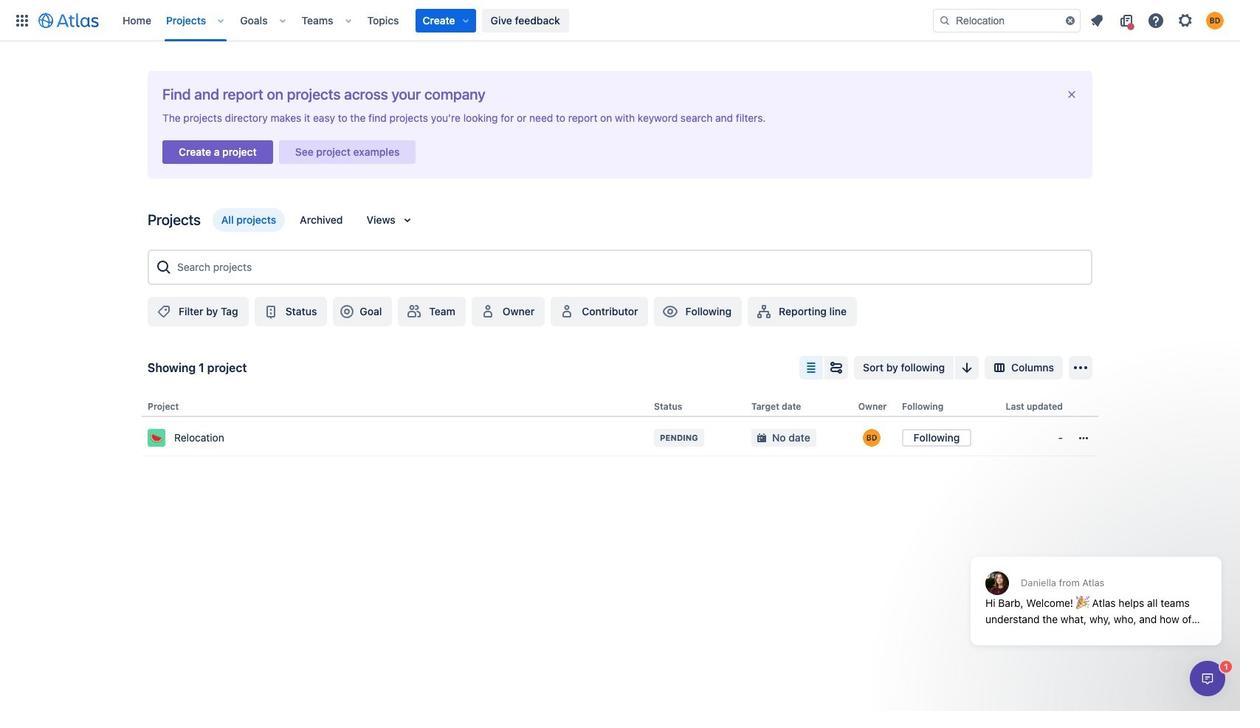 Task type: locate. For each thing, give the bounding box(es) containing it.
search projects image
[[155, 258, 173, 276]]

tag image
[[155, 303, 173, 320]]

clear search session image
[[1065, 14, 1077, 26]]

status image
[[262, 303, 280, 320]]

switch to... image
[[13, 11, 31, 29]]

None search field
[[933, 8, 1081, 32]]

following image
[[662, 303, 680, 320]]

account image
[[1207, 11, 1224, 29]]

display as timeline image
[[828, 359, 846, 377]]

banner
[[0, 0, 1241, 41]]

notifications image
[[1088, 11, 1106, 29]]

dialog
[[964, 521, 1229, 656], [1190, 661, 1226, 696]]



Task type: vqa. For each thing, say whether or not it's contained in the screenshot.
Help ICON
yes



Task type: describe. For each thing, give the bounding box(es) containing it.
close banner image
[[1066, 89, 1078, 100]]

more options image
[[1072, 359, 1090, 377]]

1 vertical spatial dialog
[[1190, 661, 1226, 696]]

display as list image
[[803, 359, 820, 377]]

0 vertical spatial dialog
[[964, 521, 1229, 656]]

help image
[[1147, 11, 1165, 29]]

settings image
[[1177, 11, 1195, 29]]

reverse sort order image
[[958, 359, 976, 377]]

search image
[[939, 14, 951, 26]]

Search projects field
[[173, 254, 1085, 281]]

Search field
[[933, 8, 1081, 32]]

top element
[[9, 0, 933, 41]]



